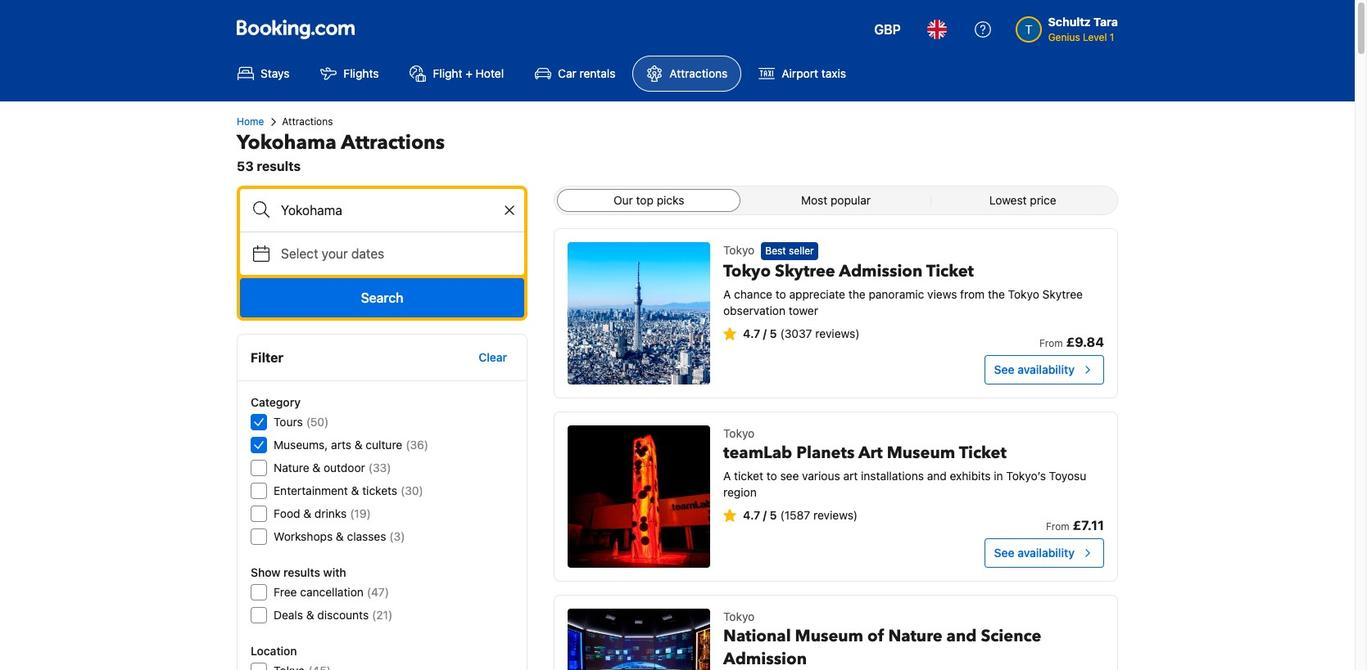 Task type: vqa. For each thing, say whether or not it's contained in the screenshot.
bottom See
yes



Task type: locate. For each thing, give the bounding box(es) containing it.
from inside from £9.84
[[1040, 338, 1063, 350]]

skytree down 'seller'
[[775, 261, 835, 283]]

drinks
[[315, 507, 347, 521]]

0 vertical spatial ticket
[[926, 261, 974, 283]]

5 for teamlab
[[770, 509, 777, 523]]

dates
[[351, 247, 384, 261]]

admission up panoramic
[[839, 261, 923, 283]]

1 vertical spatial and
[[947, 626, 977, 648]]

museum inside tokyo national museum of nature and science admission
[[795, 626, 864, 648]]

0 horizontal spatial skytree
[[775, 261, 835, 283]]

genius
[[1048, 31, 1080, 43]]

0 vertical spatial see
[[994, 363, 1015, 377]]

4.7 down 'observation'
[[743, 327, 760, 341]]

nature right of
[[888, 626, 943, 648]]

1 see availability from the top
[[994, 363, 1075, 377]]

& for food & drinks
[[303, 507, 311, 521]]

1
[[1110, 31, 1115, 43]]

1 horizontal spatial attractions
[[341, 129, 445, 156]]

see availability down from £9.84
[[994, 363, 1075, 377]]

from
[[1040, 338, 1063, 350], [1046, 521, 1070, 533]]

discounts
[[317, 609, 369, 623]]

0 vertical spatial see availability
[[994, 363, 1075, 377]]

0 vertical spatial a
[[723, 288, 731, 302]]

see
[[994, 363, 1015, 377], [994, 546, 1015, 560]]

admission
[[839, 261, 923, 283], [723, 649, 807, 671]]

installations
[[861, 469, 924, 483]]

nature
[[274, 461, 309, 475], [888, 626, 943, 648]]

0 vertical spatial from
[[1040, 338, 1063, 350]]

& for entertainment & tickets
[[351, 484, 359, 498]]

1 availability from the top
[[1018, 363, 1075, 377]]

and
[[927, 469, 947, 483], [947, 626, 977, 648]]

2 see from the top
[[994, 546, 1015, 560]]

0 vertical spatial /
[[763, 327, 767, 341]]

tokyo
[[723, 243, 755, 257], [723, 261, 771, 283], [1008, 288, 1040, 302], [723, 427, 755, 441], [723, 610, 755, 624]]

0 vertical spatial nature
[[274, 461, 309, 475]]

attractions inside yokohama attractions 53 results
[[341, 129, 445, 156]]

0 vertical spatial 5
[[770, 327, 777, 341]]

1 vertical spatial a
[[723, 469, 731, 483]]

museum
[[887, 442, 955, 465], [795, 626, 864, 648]]

1 horizontal spatial admission
[[839, 261, 923, 283]]

5
[[770, 327, 777, 341], [770, 509, 777, 523]]

ticket up exhibits
[[959, 442, 1007, 465]]

5 left (3037
[[770, 327, 777, 341]]

0 vertical spatial reviews)
[[815, 327, 860, 341]]

admission inside tokyo national museum of nature and science admission
[[723, 649, 807, 671]]

1 vertical spatial ticket
[[959, 442, 1007, 465]]

availability for teamlab planets art museum ticket
[[1018, 546, 1075, 560]]

see
[[780, 469, 799, 483]]

best seller
[[765, 245, 814, 258]]

/
[[763, 327, 767, 341], [763, 509, 767, 523]]

the right from at the top of page
[[988, 288, 1005, 302]]

1 vertical spatial 5
[[770, 509, 777, 523]]

food & drinks (19)
[[274, 507, 371, 521]]

availability down from £7.11 on the right bottom of page
[[1018, 546, 1075, 560]]

from left £7.11
[[1046, 521, 1070, 533]]

from
[[960, 288, 985, 302]]

0 vertical spatial availability
[[1018, 363, 1075, 377]]

availability
[[1018, 363, 1075, 377], [1018, 546, 1075, 560]]

car rentals link
[[521, 56, 630, 92]]

2 a from the top
[[723, 469, 731, 483]]

nature down museums,
[[274, 461, 309, 475]]

2 see availability from the top
[[994, 546, 1075, 560]]

tokyo up national in the bottom right of the page
[[723, 610, 755, 624]]

and left science
[[947, 626, 977, 648]]

best
[[765, 245, 786, 258]]

the left panoramic
[[849, 288, 866, 302]]

1 a from the top
[[723, 288, 731, 302]]

1 horizontal spatial skytree
[[1043, 288, 1083, 302]]

a left chance
[[723, 288, 731, 302]]

1 the from the left
[[849, 288, 866, 302]]

see for teamlab planets art museum ticket
[[994, 546, 1015, 560]]

reviews) right (1587 at right bottom
[[814, 509, 858, 523]]

your account menu schultz tara genius level 1 element
[[1016, 7, 1125, 45]]

1 vertical spatial see
[[994, 546, 1015, 560]]

2 / from the top
[[763, 509, 767, 523]]

museum up installations
[[887, 442, 955, 465]]

a inside tokyo skytree admission ticket a chance to appreciate the panoramic views from the tokyo skytree observation tower
[[723, 288, 731, 302]]

& right food at left bottom
[[303, 507, 311, 521]]

workshops
[[274, 530, 333, 544]]

reviews) for planets
[[814, 509, 858, 523]]

0 vertical spatial admission
[[839, 261, 923, 283]]

tokyo inside tokyo teamlab planets art museum ticket a ticket to see various art installations and exhibits in tokyo's toyosu region
[[723, 427, 755, 441]]

see availability
[[994, 363, 1075, 377], [994, 546, 1075, 560]]

most popular
[[801, 193, 871, 207]]

tokyo up chance
[[723, 261, 771, 283]]

0 horizontal spatial admission
[[723, 649, 807, 671]]

results
[[257, 159, 301, 174], [283, 566, 320, 580]]

1 / from the top
[[763, 327, 767, 341]]

/ down 'observation'
[[763, 327, 767, 341]]

results up free
[[283, 566, 320, 580]]

2 the from the left
[[988, 288, 1005, 302]]

1 vertical spatial 4.7
[[743, 509, 760, 523]]

1 vertical spatial reviews)
[[814, 509, 858, 523]]

1 vertical spatial museum
[[795, 626, 864, 648]]

with
[[323, 566, 346, 580]]

2 horizontal spatial attractions
[[670, 66, 728, 80]]

classes
[[347, 530, 386, 544]]

see availability down from £7.11 on the right bottom of page
[[994, 546, 1075, 560]]

museums, arts & culture (36)
[[274, 438, 429, 452]]

1 vertical spatial see availability
[[994, 546, 1075, 560]]

£9.84
[[1066, 335, 1104, 350]]

from inside from £7.11
[[1046, 521, 1070, 533]]

the
[[849, 288, 866, 302], [988, 288, 1005, 302]]

1 vertical spatial from
[[1046, 521, 1070, 533]]

0 vertical spatial museum
[[887, 442, 955, 465]]

1 vertical spatial availability
[[1018, 546, 1075, 560]]

& for deals & discounts
[[306, 609, 314, 623]]

1 horizontal spatial the
[[988, 288, 1005, 302]]

flight + hotel
[[433, 66, 504, 80]]

1 vertical spatial attractions
[[282, 116, 333, 128]]

your
[[322, 247, 348, 261]]

arts
[[331, 438, 351, 452]]

&
[[355, 438, 363, 452], [312, 461, 320, 475], [351, 484, 359, 498], [303, 507, 311, 521], [336, 530, 344, 544], [306, 609, 314, 623]]

0 vertical spatial and
[[927, 469, 947, 483]]

availability down from £9.84
[[1018, 363, 1075, 377]]

to right chance
[[776, 288, 786, 302]]

skytree
[[775, 261, 835, 283], [1043, 288, 1083, 302]]

0 horizontal spatial the
[[849, 288, 866, 302]]

appreciate
[[789, 288, 845, 302]]

1 horizontal spatial nature
[[888, 626, 943, 648]]

4.7
[[743, 327, 760, 341], [743, 509, 760, 523]]

results down 'yokohama' on the top of page
[[257, 159, 301, 174]]

from £7.11
[[1046, 519, 1104, 533]]

0 vertical spatial results
[[257, 159, 301, 174]]

to
[[776, 288, 786, 302], [767, 469, 777, 483]]

tokyo up 'teamlab'
[[723, 427, 755, 441]]

ticket up views
[[926, 261, 974, 283]]

2 4.7 from the top
[[743, 509, 760, 523]]

0 vertical spatial to
[[776, 288, 786, 302]]

(3037
[[780, 327, 812, 341]]

ticket inside tokyo skytree admission ticket a chance to appreciate the panoramic views from the tokyo skytree observation tower
[[926, 261, 974, 283]]

1 vertical spatial to
[[767, 469, 777, 483]]

schultz
[[1048, 15, 1091, 29]]

53
[[237, 159, 254, 174]]

4.7 / 5 (3037 reviews)
[[743, 327, 860, 341]]

4.7 down "region"
[[743, 509, 760, 523]]

gbp button
[[865, 10, 911, 49]]

yokohama attractions 53 results
[[237, 129, 445, 174]]

2 vertical spatial attractions
[[341, 129, 445, 156]]

5 left (1587 at right bottom
[[770, 509, 777, 523]]

1 vertical spatial nature
[[888, 626, 943, 648]]

0 vertical spatial attractions
[[670, 66, 728, 80]]

reviews) down "tower"
[[815, 327, 860, 341]]

from left the £9.84
[[1040, 338, 1063, 350]]

tokyo inside tokyo national museum of nature and science admission
[[723, 610, 755, 624]]

1 5 from the top
[[770, 327, 777, 341]]

5 for skytree
[[770, 327, 777, 341]]

/ left (1587 at right bottom
[[763, 509, 767, 523]]

and left exhibits
[[927, 469, 947, 483]]

our
[[614, 193, 633, 207]]

4.7 for teamlab
[[743, 509, 760, 523]]

1 see from the top
[[994, 363, 1015, 377]]

lowest
[[990, 193, 1027, 207]]

to left see
[[767, 469, 777, 483]]

& up entertainment
[[312, 461, 320, 475]]

tokyo's
[[1006, 469, 1046, 483]]

museum left of
[[795, 626, 864, 648]]

airport
[[782, 66, 818, 80]]

tokyo national museum of nature and science admission
[[723, 610, 1042, 671]]

cancellation
[[300, 586, 364, 600]]

tokyo right from at the top of page
[[1008, 288, 1040, 302]]

gbp
[[874, 22, 901, 37]]

car
[[558, 66, 577, 80]]

& right deals
[[306, 609, 314, 623]]

1 horizontal spatial museum
[[887, 442, 955, 465]]

admission down national in the bottom right of the page
[[723, 649, 807, 671]]

0 vertical spatial 4.7
[[743, 327, 760, 341]]

tokyo for science
[[723, 610, 755, 624]]

skytree up from £9.84
[[1043, 288, 1083, 302]]

nature inside tokyo national museum of nature and science admission
[[888, 626, 943, 648]]

nature & outdoor (33)
[[274, 461, 391, 475]]

0 horizontal spatial museum
[[795, 626, 864, 648]]

tokyo left best
[[723, 243, 755, 257]]

1 vertical spatial admission
[[723, 649, 807, 671]]

0 horizontal spatial attractions
[[282, 116, 333, 128]]

1 vertical spatial /
[[763, 509, 767, 523]]

home
[[237, 116, 264, 128]]

a up "region"
[[723, 469, 731, 483]]

2 5 from the top
[[770, 509, 777, 523]]

attractions
[[670, 66, 728, 80], [282, 116, 333, 128], [341, 129, 445, 156]]

various
[[802, 469, 840, 483]]

& up (19)
[[351, 484, 359, 498]]

flights link
[[307, 56, 393, 92]]

2 availability from the top
[[1018, 546, 1075, 560]]

museum inside tokyo teamlab planets art museum ticket a ticket to see various art installations and exhibits in tokyo's toyosu region
[[887, 442, 955, 465]]

1 4.7 from the top
[[743, 327, 760, 341]]

& down drinks
[[336, 530, 344, 544]]



Task type: describe. For each thing, give the bounding box(es) containing it.
(19)
[[350, 507, 371, 521]]

reviews) for admission
[[815, 327, 860, 341]]

tokyo skytree admission ticket image
[[568, 242, 710, 385]]

science
[[981, 626, 1042, 648]]

car rentals
[[558, 66, 616, 80]]

region
[[723, 486, 757, 500]]

results inside yokohama attractions 53 results
[[257, 159, 301, 174]]

free cancellation (47)
[[274, 586, 389, 600]]

in
[[994, 469, 1003, 483]]

£7.11
[[1073, 519, 1104, 533]]

taxis
[[822, 66, 846, 80]]

attractions link
[[633, 56, 742, 92]]

see availability for teamlab planets art museum ticket
[[994, 546, 1075, 560]]

national museum of nature and science admission image
[[568, 610, 710, 671]]

(1587
[[780, 509, 810, 523]]

entertainment
[[274, 484, 348, 498]]

ticket
[[734, 469, 764, 483]]

seller
[[789, 245, 814, 258]]

art
[[843, 469, 858, 483]]

/ for skytree
[[763, 327, 767, 341]]

see availability for tokyo skytree admission ticket
[[994, 363, 1075, 377]]

(36)
[[406, 438, 429, 452]]

booking.com image
[[237, 20, 355, 39]]

of
[[868, 626, 884, 648]]

a inside tokyo teamlab planets art museum ticket a ticket to see various art installations and exhibits in tokyo's toyosu region
[[723, 469, 731, 483]]

4.7 / 5 (1587 reviews)
[[743, 509, 858, 523]]

top
[[636, 193, 654, 207]]

1 vertical spatial skytree
[[1043, 288, 1083, 302]]

see for tokyo skytree admission ticket
[[994, 363, 1015, 377]]

(47)
[[367, 586, 389, 600]]

tokyo teamlab planets art museum ticket a ticket to see various art installations and exhibits in tokyo's toyosu region
[[723, 427, 1087, 500]]

deals
[[274, 609, 303, 623]]

hotel
[[476, 66, 504, 80]]

& for nature & outdoor
[[312, 461, 320, 475]]

search button
[[240, 279, 524, 318]]

& right arts
[[355, 438, 363, 452]]

culture
[[366, 438, 402, 452]]

views
[[927, 288, 957, 302]]

planets
[[796, 442, 855, 465]]

popular
[[831, 193, 871, 207]]

from for teamlab planets art museum ticket
[[1046, 521, 1070, 533]]

observation
[[723, 304, 786, 318]]

entertainment & tickets (30)
[[274, 484, 423, 498]]

to inside tokyo teamlab planets art museum ticket a ticket to see various art installations and exhibits in tokyo's toyosu region
[[767, 469, 777, 483]]

0 horizontal spatial nature
[[274, 461, 309, 475]]

clear button
[[472, 343, 514, 373]]

deals & discounts (21)
[[274, 609, 393, 623]]

+
[[466, 66, 473, 80]]

most
[[801, 193, 828, 207]]

search
[[361, 291, 403, 306]]

tickets
[[362, 484, 397, 498]]

1 vertical spatial results
[[283, 566, 320, 580]]

price
[[1030, 193, 1057, 207]]

stays link
[[224, 56, 303, 92]]

select
[[281, 247, 318, 261]]

teamlab
[[723, 442, 792, 465]]

picks
[[657, 193, 684, 207]]

free
[[274, 586, 297, 600]]

flight
[[433, 66, 462, 80]]

yokohama
[[237, 129, 337, 156]]

(50)
[[306, 415, 329, 429]]

/ for teamlab
[[763, 509, 767, 523]]

category
[[251, 396, 301, 410]]

(3)
[[390, 530, 405, 544]]

admission inside tokyo skytree admission ticket a chance to appreciate the panoramic views from the tokyo skytree observation tower
[[839, 261, 923, 283]]

0 vertical spatial skytree
[[775, 261, 835, 283]]

toyosu
[[1049, 469, 1087, 483]]

level
[[1083, 31, 1107, 43]]

to inside tokyo skytree admission ticket a chance to appreciate the panoramic views from the tokyo skytree observation tower
[[776, 288, 786, 302]]

location
[[251, 645, 297, 659]]

& for workshops & classes
[[336, 530, 344, 544]]

clear
[[479, 351, 507, 365]]

lowest price
[[990, 193, 1057, 207]]

rentals
[[580, 66, 616, 80]]

food
[[274, 507, 300, 521]]

flights
[[344, 66, 379, 80]]

tours (50)
[[274, 415, 329, 429]]

show
[[251, 566, 280, 580]]

(33)
[[369, 461, 391, 475]]

Where are you going? search field
[[240, 189, 524, 232]]

ticket inside tokyo teamlab planets art museum ticket a ticket to see various art installations and exhibits in tokyo's toyosu region
[[959, 442, 1007, 465]]

and inside tokyo national museum of nature and science admission
[[947, 626, 977, 648]]

availability for tokyo skytree admission ticket
[[1018, 363, 1075, 377]]

from for tokyo skytree admission ticket
[[1040, 338, 1063, 350]]

(21)
[[372, 609, 393, 623]]

tours
[[274, 415, 303, 429]]

schultz tara genius level 1
[[1048, 15, 1118, 43]]

tokyo for a
[[723, 427, 755, 441]]

museums,
[[274, 438, 328, 452]]

outdoor
[[324, 461, 365, 475]]

teamlab planets art museum ticket image
[[568, 426, 710, 569]]

airport taxis link
[[745, 56, 860, 92]]

and inside tokyo teamlab planets art museum ticket a ticket to see various art installations and exhibits in tokyo's toyosu region
[[927, 469, 947, 483]]

filter
[[251, 351, 284, 365]]

panoramic
[[869, 288, 924, 302]]

stays
[[261, 66, 290, 80]]

tokyo for to
[[723, 261, 771, 283]]

our top picks
[[614, 193, 684, 207]]

show results with
[[251, 566, 346, 580]]

select your dates
[[281, 247, 384, 261]]

tokyo skytree admission ticket a chance to appreciate the panoramic views from the tokyo skytree observation tower
[[723, 261, 1083, 318]]

flight + hotel link
[[396, 56, 518, 92]]

tara
[[1094, 15, 1118, 29]]

art
[[859, 442, 883, 465]]

airport taxis
[[782, 66, 846, 80]]

4.7 for skytree
[[743, 327, 760, 341]]



